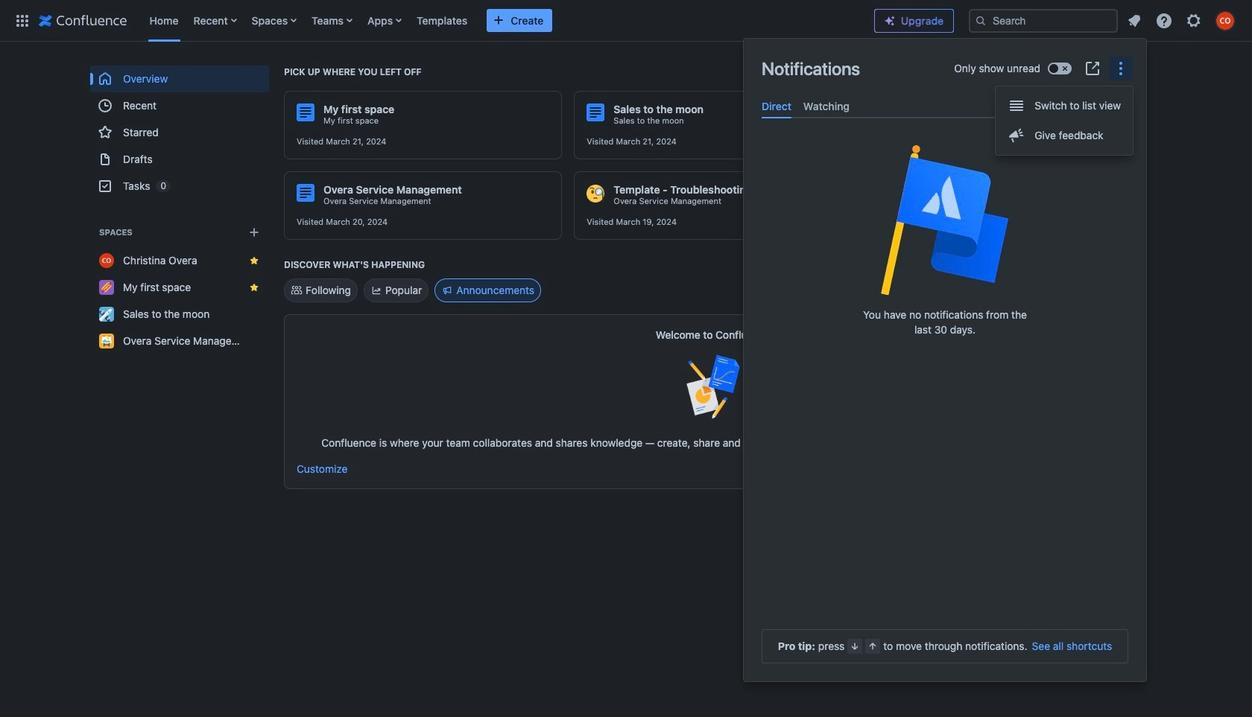 Task type: describe. For each thing, give the bounding box(es) containing it.
arrow down image
[[849, 641, 861, 653]]

:notebook: image
[[877, 185, 895, 203]]

notification icon image
[[1125, 12, 1143, 29]]

more image
[[1112, 60, 1130, 78]]

list for the appswitcher icon
[[142, 0, 862, 41]]

premium image
[[884, 15, 896, 27]]

0 horizontal spatial group
[[90, 66, 269, 200]]

appswitcher icon image
[[13, 12, 31, 29]]

unstar this space image
[[248, 282, 260, 294]]

create a space image
[[245, 224, 263, 241]]



Task type: locate. For each thing, give the bounding box(es) containing it.
banner
[[0, 0, 1252, 45]]

list
[[142, 0, 862, 41], [1121, 7, 1243, 34]]

group
[[90, 66, 269, 200], [996, 86, 1133, 155]]

:notebook: image
[[877, 185, 895, 203]]

None search field
[[969, 9, 1118, 32]]

Search field
[[969, 9, 1118, 32]]

confluence image
[[39, 12, 127, 29], [39, 12, 127, 29]]

0 horizontal spatial list
[[142, 0, 862, 41]]

arrow up image
[[867, 641, 879, 653]]

dialog
[[744, 39, 1146, 682]]

global element
[[9, 0, 862, 41]]

search image
[[975, 15, 987, 26]]

tab list
[[756, 94, 1134, 119]]

1 horizontal spatial group
[[996, 86, 1133, 155]]

help icon image
[[1155, 12, 1173, 29]]

list for premium image
[[1121, 7, 1243, 34]]

tab panel
[[756, 119, 1134, 131]]

unstar this space image
[[248, 255, 260, 267]]

settings icon image
[[1185, 12, 1203, 29]]

1 horizontal spatial list
[[1121, 7, 1243, 34]]

open notifications in a new tab image
[[1084, 60, 1102, 78]]

:face_with_monocle: image
[[587, 185, 605, 203], [587, 185, 605, 203]]



Task type: vqa. For each thing, say whether or not it's contained in the screenshot.
"banner"
yes



